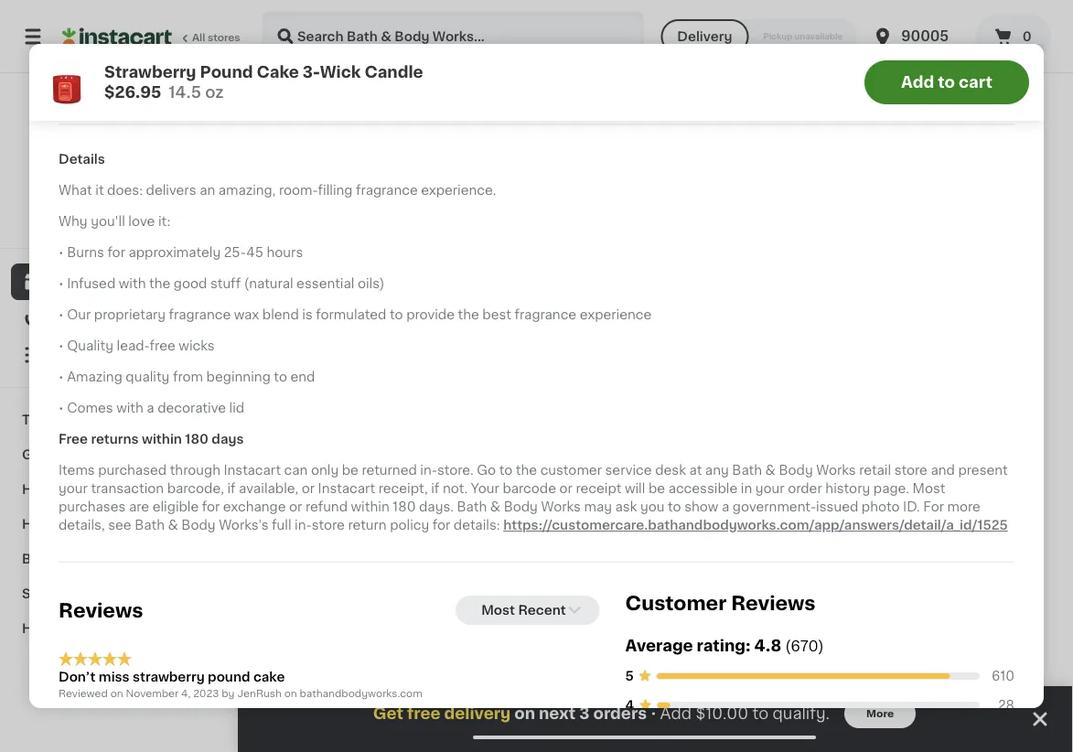 Task type: vqa. For each thing, say whether or not it's contained in the screenshot.
min in the Kroger 30 Min
no



Task type: describe. For each thing, give the bounding box(es) containing it.
body care
[[22, 553, 92, 566]]

• comes with a decorative lid
[[59, 402, 245, 415]]

many in stock down the 90005
[[876, 44, 948, 54]]

works's
[[219, 519, 269, 532]]

a inside items purchased through instacart can only be returned in-store. go to the customer service desk at any bath & body works retail store and present your transaction barcode, if available, or instacart receipt, if not. your barcode or receipt will be accessible in your order history page. most purchases are eligible for exchange or refund within 180 days. bath & body works may ask you to show a government-issued photo id. for more details, see bath & body works's full in-store return policy for details:
[[722, 501, 730, 514]]

(11)
[[731, 11, 747, 21]]

gifts
[[22, 449, 55, 461]]

stock down and
[[919, 479, 948, 489]]

love
[[128, 215, 155, 228]]

& down 'purchases'
[[105, 518, 115, 531]]

add button
[[767, 645, 837, 678]]

in left candle at left top
[[351, 57, 361, 67]]

14.5 down go
[[469, 479, 490, 489]]

many down your on the left bottom
[[487, 497, 516, 507]]

body down barcode on the bottom of page
[[504, 501, 538, 514]]

2 horizontal spatial fragrance
[[515, 309, 577, 322]]

see down show
[[695, 526, 720, 538]]

in down delivery
[[713, 44, 722, 54]]

by
[[222, 689, 235, 699]]

0 button
[[977, 15, 1052, 59]]

in down the only
[[324, 497, 334, 507]]

oils)
[[358, 278, 385, 291]]

& inside "link"
[[58, 449, 68, 461]]

quality
[[126, 371, 170, 384]]

hand soaps & sanitizers
[[22, 518, 184, 531]]

what
[[59, 184, 92, 197]]

1 horizontal spatial fragrance
[[356, 184, 418, 197]]

see eligible items button down 90005 popup button at the top right of page
[[857, 64, 1037, 95]]

many down 8 oz
[[320, 57, 349, 67]]

stock up wick
[[336, 27, 365, 37]]

more
[[867, 709, 895, 719]]

to left end
[[274, 371, 287, 384]]

in inside items purchased through instacart can only be returned in-store. go to the customer service desk at any bath & body works retail store and present your transaction barcode, if available, or instacart receipt, if not. your barcode or receipt will be accessible in your order history page. most purchases are eligible for exchange or refund within 180 days. bath & body works may ask you to show a government-issued photo id. for more details, see bath & body works's full in-store return policy for details:
[[741, 483, 753, 496]]

items down present
[[969, 507, 1006, 520]]

present
[[959, 464, 1008, 477]]

sales
[[22, 588, 58, 600]]

1 horizontal spatial on
[[284, 689, 297, 699]]

best inside store brand best sellers link
[[398, 582, 444, 601]]

free inside treatment tracker modal "dialog"
[[407, 706, 441, 722]]

0 vertical spatial be
[[342, 464, 359, 477]]

• for • infused with the good stuff (natural essential oils)
[[59, 278, 64, 291]]

0 horizontal spatial on
[[110, 689, 123, 699]]

(670) inside 'average rating: 4.8 (670)'
[[786, 640, 824, 654]]

brand
[[334, 582, 394, 601]]

eligible down 'refund'
[[334, 526, 383, 538]]

• for • amazing quality from beginning to end
[[59, 371, 64, 384]]

stock down barcode on the bottom of page
[[530, 497, 559, 507]]

in down the 90005
[[907, 44, 917, 54]]

within inside items purchased through instacart can only be returned in-store. go to the customer service desk at any bath & body works retail store and present your transaction barcode, if available, or instacart receipt, if not. your barcode or receipt will be accessible in your order history page. most purchases are eligible for exchange or refund within 180 days. bath & body works may ask you to show a government-issued photo id. for more details, see bath & body works's full in-store return policy for details:
[[351, 501, 390, 514]]

through
[[170, 464, 221, 477]]

many down retail
[[876, 479, 905, 489]]

delivers
[[146, 184, 196, 197]]

in down barcode on the bottom of page
[[519, 497, 528, 507]]

the inside items purchased through instacart can only be returned in-store. go to the customer service desk at any bath & body works retail store and present your transaction barcode, if available, or instacart receipt, if not. your barcode or receipt will be accessible in your order history page. most purchases are eligible for exchange or refund within 180 days. bath & body works may ask you to show a government-issued photo id. for more details, see bath & body works's full in-store return policy for details:
[[516, 464, 537, 477]]

everyday store prices link
[[56, 201, 181, 216]]

items down government-
[[774, 526, 811, 538]]

2 vertical spatial works
[[541, 501, 581, 514]]

14.5 down the desk
[[663, 479, 684, 489]]

at
[[690, 464, 702, 477]]

• amazing quality from beginning to end
[[59, 371, 315, 384]]

stock right wick
[[363, 57, 392, 67]]

home fragrance
[[22, 483, 132, 496]]

get free delivery on next 3 orders • add $10.00 to qualify.
[[373, 706, 830, 722]]

2 your from the left
[[756, 483, 785, 496]]

1 vertical spatial instacart
[[318, 483, 375, 496]]

body inside bath & body works link
[[103, 182, 138, 195]]

or down can
[[302, 483, 315, 496]]

see eligible items button down may
[[469, 517, 649, 548]]

delivery button
[[661, 19, 749, 54]]

november
[[126, 689, 179, 699]]

bath up everyday
[[55, 182, 86, 195]]

14.5 up history
[[857, 460, 879, 470]]

• inside get free delivery on next 3 orders • add $10.00 to qualify.
[[651, 706, 657, 721]]

stock down the 90005
[[919, 44, 948, 54]]

& up everyday
[[89, 182, 100, 195]]

bath down are in the left of the page
[[135, 519, 165, 532]]

see eligible items for see eligible items button under government-
[[695, 526, 811, 538]]

body inside body care link
[[22, 553, 57, 566]]

free returns within 180 days
[[59, 433, 244, 446]]

lists
[[51, 349, 83, 362]]

not.
[[443, 483, 468, 496]]

burns
[[67, 247, 104, 259]]

details,
[[59, 519, 105, 532]]

may
[[584, 501, 612, 514]]

body up order
[[779, 464, 813, 477]]

prices
[[137, 204, 170, 214]]

4
[[626, 700, 635, 713]]

hand
[[22, 518, 57, 531]]

• for • burns for approximately 25-45 hours
[[59, 247, 64, 259]]

sellers
[[448, 582, 516, 601]]

returned
[[362, 464, 417, 477]]

service type group
[[661, 19, 858, 54]]

shop
[[51, 276, 86, 288]]

receipt
[[576, 483, 622, 496]]

comes
[[67, 402, 113, 415]]

& down barcode,
[[168, 519, 178, 532]]

most for most recent
[[482, 605, 515, 617]]

thanksgiving
[[22, 414, 110, 427]]

see eligible items button down government-
[[663, 517, 843, 548]]

stock inside the product group
[[336, 497, 365, 507]]

(312)
[[126, 42, 151, 52]]

see eligible items for see eligible items button underneath and
[[889, 507, 1006, 520]]

to left provide
[[390, 309, 403, 322]]

items down may
[[580, 526, 617, 538]]

8 fl oz for (11)
[[663, 26, 694, 36]]

all stores
[[192, 32, 240, 43]]

2 if from the left
[[431, 483, 440, 496]]

average rating: 4.8 (670)
[[626, 639, 824, 654]]

14.5 oz for (4.49k)
[[469, 479, 505, 489]]

14.5 inside strawberry pound cake 3-wick candle $26.95 14.5 oz
[[169, 85, 201, 100]]

1 horizontal spatial best
[[483, 309, 512, 322]]

or up full
[[289, 501, 302, 514]]

0
[[1023, 30, 1032, 43]]

everyday
[[56, 204, 105, 214]]

eligible down barcode on the bottom of page
[[529, 526, 577, 538]]

details:
[[454, 519, 500, 532]]

only
[[311, 464, 339, 477]]

strawberry
[[133, 671, 205, 684]]

1 horizontal spatial be
[[649, 483, 666, 496]]

see eligible items for see eligible items button on top of popular
[[306, 56, 423, 69]]

gifts & accessories
[[22, 449, 153, 461]]

see eligible items for see eligible items button underneath 90005 popup button at the top right of page
[[889, 73, 1006, 86]]

delivery
[[678, 30, 733, 43]]

store brand best sellers link
[[275, 581, 516, 603]]

2 horizontal spatial works
[[817, 464, 857, 477]]

lead-
[[117, 340, 150, 353]]

2 horizontal spatial for
[[433, 519, 451, 532]]

2.5 fl oz
[[275, 9, 315, 19]]

items down the days.
[[386, 526, 423, 538]]

stock up https://customercare.bathandbodyworks.com/app/answers/detail/a_id/1525
[[725, 497, 754, 507]]

1 horizontal spatial for
[[202, 501, 220, 514]]

thanksgiving collection
[[22, 414, 181, 427]]

add inside treatment tracker modal "dialog"
[[660, 706, 692, 722]]

for
[[924, 501, 945, 514]]

https://customercare.bathandbodyworks.com/app/answers/detail/a_id/1525
[[504, 519, 1009, 532]]

0 vertical spatial within
[[142, 433, 182, 446]]

item carousel region containing most popular category
[[275, 128, 1037, 559]]

bath & body works
[[55, 182, 182, 195]]

customer
[[626, 594, 727, 613]]

• infused with the good stuff (natural essential oils)
[[59, 278, 385, 291]]

many down can
[[293, 497, 322, 507]]

https://customercare.bathandbodyworks.com/app/answers/detail/a_id/1525 link
[[504, 519, 1009, 532]]

body care link
[[11, 542, 226, 577]]

blend
[[263, 309, 299, 322]]

soaps
[[61, 518, 102, 531]]

0 vertical spatial 180
[[185, 433, 209, 446]]

care
[[60, 553, 92, 566]]

desk
[[656, 464, 686, 477]]

hours
[[267, 247, 303, 259]]

see down barcode on the bottom of page
[[500, 526, 526, 538]]

oz inside button
[[553, 39, 565, 49]]

in up wick
[[324, 27, 334, 37]]

miss
[[99, 671, 130, 684]]

with for the
[[119, 278, 146, 291]]

shop link
[[11, 264, 226, 300]]

proprietary
[[94, 309, 166, 322]]

cart
[[959, 75, 993, 90]]

collection for holiday collection
[[76, 622, 144, 635]]

items right wick
[[386, 56, 423, 69]]

can
[[284, 464, 308, 477]]

recent
[[518, 605, 566, 617]]

good
[[174, 278, 207, 291]]

to inside treatment tracker modal "dialog"
[[753, 706, 769, 722]]

bath up details:
[[457, 501, 487, 514]]

add for add
[[801, 655, 828, 668]]

eligible inside items purchased through instacart can only be returned in-store. go to the customer service desk at any bath & body works retail store and present your transaction barcode, if available, or instacart receipt, if not. your barcode or receipt will be accessible in your order history page. most purchases are eligible for exchange or refund within 180 days. bath & body works may ask you to show a government-issued photo id. for more details, see bath & body works's full in-store return policy for details:
[[153, 501, 199, 514]]

many in stock down 8 oz
[[320, 57, 392, 67]]

14.5 down can
[[275, 479, 296, 489]]

14.5 oz for (312)
[[59, 57, 94, 67]]

oz inside the product group
[[298, 479, 310, 489]]

body down barcode,
[[182, 519, 216, 532]]

8 fl oz for (5)
[[469, 26, 500, 36]]

bath & body works logo image
[[78, 95, 159, 176]]

many up 8 oz
[[293, 27, 322, 37]]

history
[[826, 483, 871, 496]]

beginning
[[207, 371, 271, 384]]

gifts & accessories link
[[11, 438, 226, 472]]

instacart logo image
[[62, 26, 172, 48]]

all stores link
[[62, 11, 242, 62]]

3 8 fl oz from the left
[[857, 26, 888, 36]]

photo
[[862, 501, 900, 514]]

14.5 oz down can
[[275, 479, 310, 489]]

see eligible items button down and
[[857, 498, 1037, 529]]



Task type: locate. For each thing, give the bounding box(es) containing it.
0 vertical spatial a
[[147, 402, 154, 415]]

on down miss
[[110, 689, 123, 699]]

$26.95
[[104, 85, 161, 100]]

most inside items purchased through instacart can only be returned in-store. go to the customer service desk at any bath & body works retail store and present your transaction barcode, if available, or instacart receipt, if not. your barcode or receipt will be accessible in your order history page. most purchases are eligible for exchange or refund within 180 days. bath & body works may ask you to show a government-issued photo id. for more details, see bath & body works's full in-store return policy for details:
[[913, 483, 946, 496]]

(670) right the 4.8
[[786, 640, 824, 654]]

0 vertical spatial store
[[108, 204, 135, 214]]

45
[[247, 247, 264, 259]]

add inside button
[[902, 75, 935, 90]]

1 vertical spatial within
[[351, 501, 390, 514]]

• for • quality lead-free wicks
[[59, 340, 64, 353]]

1 vertical spatial in-
[[295, 519, 312, 532]]

product group containing add
[[663, 639, 843, 752]]

many in stock down accessible
[[682, 497, 754, 507]]

see eligible items inside the product group
[[306, 526, 423, 538]]

your up government-
[[756, 483, 785, 496]]

1 your from the left
[[59, 483, 88, 496]]

fragrance up wicks
[[169, 309, 231, 322]]

0 horizontal spatial add
[[660, 706, 692, 722]]

• for • our proprietary fragrance wax blend is formulated to provide the best fragrance experience
[[59, 309, 64, 322]]

14.5 down strawberry
[[169, 85, 201, 100]]

purchases
[[59, 501, 126, 514]]

or down customer on the right bottom
[[560, 483, 573, 496]]

add to cart
[[902, 75, 993, 90]]

in up id.
[[907, 479, 917, 489]]

1 vertical spatial collection
[[76, 622, 144, 635]]

product group
[[275, 0, 454, 78], [857, 0, 1037, 95], [275, 194, 454, 548], [469, 194, 649, 548], [663, 194, 843, 548], [857, 194, 1037, 529], [469, 639, 649, 752], [663, 639, 843, 752], [857, 639, 1037, 752]]

2 horizontal spatial most
[[913, 483, 946, 496]]

1 8 fl oz from the left
[[469, 26, 500, 36]]

1 horizontal spatial within
[[351, 501, 390, 514]]

many down delivery
[[682, 44, 711, 54]]

if up the days.
[[431, 483, 440, 496]]

7 oz
[[544, 39, 565, 49]]

experience.
[[421, 184, 497, 197]]

you
[[641, 501, 665, 514]]

5
[[626, 670, 634, 683]]

1 vertical spatial a
[[722, 501, 730, 514]]

be up you
[[649, 483, 666, 496]]

days.
[[419, 501, 454, 514]]

lid
[[229, 402, 245, 415]]

with
[[119, 278, 146, 291], [116, 402, 144, 415]]

1 horizontal spatial works
[[541, 501, 581, 514]]

None search field
[[262, 11, 645, 62]]

0 vertical spatial the
[[149, 278, 171, 291]]

average
[[626, 639, 694, 654]]

2 vertical spatial the
[[516, 464, 537, 477]]

• left infused
[[59, 278, 64, 291]]

1 item carousel region from the top
[[275, 128, 1037, 559]]

amazing
[[67, 371, 122, 384]]

receipt,
[[379, 483, 428, 496]]

reviewed
[[59, 689, 108, 699]]

1 horizontal spatial in-
[[420, 464, 437, 477]]

home fragrance link
[[11, 472, 226, 507]]

0 vertical spatial item carousel region
[[275, 128, 1037, 559]]

it
[[95, 184, 104, 197], [80, 312, 89, 325]]

add left $10.00
[[660, 706, 692, 722]]

works up history
[[817, 464, 857, 477]]

180 left days
[[185, 433, 209, 446]]

cake
[[253, 671, 285, 684]]

1 horizontal spatial your
[[756, 483, 785, 496]]

eligible down 90005 popup button at the top right of page
[[917, 73, 965, 86]]

1 vertical spatial be
[[649, 483, 666, 496]]

7
[[544, 39, 550, 49]]

buy
[[51, 312, 77, 325]]

be right the only
[[342, 464, 359, 477]]

see eligible items button down 'refund'
[[275, 517, 454, 548]]

14.5 oz up the page.
[[857, 460, 893, 470]]

to inside add to cart button
[[939, 75, 956, 90]]

1 horizontal spatial 180
[[393, 501, 416, 514]]

2 horizontal spatial on
[[515, 706, 536, 722]]

2023
[[193, 689, 219, 699]]

see eligible items for see eligible items button under may
[[500, 526, 617, 538]]

0 horizontal spatial the
[[149, 278, 171, 291]]

1 vertical spatial with
[[116, 402, 144, 415]]

many in stock up id.
[[876, 479, 948, 489]]

& up government-
[[766, 464, 776, 477]]

0 vertical spatial (670)
[[731, 464, 758, 474]]

id.
[[904, 501, 921, 514]]

1 vertical spatial for
[[202, 501, 220, 514]]

oz
[[303, 9, 315, 19], [488, 26, 500, 36], [682, 26, 694, 36], [876, 26, 888, 36], [311, 39, 323, 49], [553, 39, 565, 49], [82, 57, 94, 67], [205, 85, 224, 100], [881, 460, 893, 470], [298, 479, 310, 489], [493, 479, 505, 489], [687, 479, 699, 489]]

(natural
[[244, 278, 293, 291]]

0 horizontal spatial 8 fl oz
[[469, 26, 500, 36]]

• burns for approximately 25-45 hours
[[59, 247, 303, 259]]

bathandbodyworks.com
[[300, 689, 423, 699]]

an
[[200, 184, 215, 197]]

oz inside strawberry pound cake 3-wick candle $26.95 14.5 oz
[[205, 85, 224, 100]]

many in stock down barcode on the bottom of page
[[487, 497, 559, 507]]

1 vertical spatial free
[[407, 706, 441, 722]]

best right provide
[[483, 309, 512, 322]]

experience
[[580, 309, 652, 322]]

0 horizontal spatial it
[[80, 312, 89, 325]]

0 horizontal spatial fragrance
[[169, 309, 231, 322]]

& down your on the left bottom
[[490, 501, 501, 514]]

1 vertical spatial add
[[801, 655, 828, 668]]

0 horizontal spatial in-
[[295, 519, 312, 532]]

0 vertical spatial for
[[108, 247, 125, 259]]

our
[[67, 309, 91, 322]]

180
[[185, 433, 209, 446], [393, 501, 416, 514]]

add for add to cart
[[902, 75, 935, 90]]

purchased
[[98, 464, 167, 477]]

1 horizontal spatial 8 fl oz
[[663, 26, 694, 36]]

1 vertical spatial it
[[80, 312, 89, 325]]

1 horizontal spatial (670)
[[786, 640, 824, 654]]

1 vertical spatial works
[[817, 464, 857, 477]]

it right the 'what'
[[95, 184, 104, 197]]

0 vertical spatial best
[[483, 309, 512, 322]]

item carousel region
[[275, 128, 1037, 559], [275, 573, 1037, 752]]

8 fl oz
[[469, 26, 500, 36], [663, 26, 694, 36], [857, 26, 888, 36]]

rating:
[[697, 639, 751, 654]]

why you'll love it:
[[59, 215, 171, 228]]

a right show
[[722, 501, 730, 514]]

works up prices
[[141, 182, 182, 195]]

• quality lead-free wicks
[[59, 340, 215, 353]]

1 horizontal spatial instacart
[[318, 483, 375, 496]]

most inside button
[[482, 605, 515, 617]]

for down the days.
[[433, 519, 451, 532]]

1 horizontal spatial store
[[312, 519, 345, 532]]

with for a
[[116, 402, 144, 415]]

0 horizontal spatial be
[[342, 464, 359, 477]]

orders
[[594, 706, 647, 722]]

1 horizontal spatial the
[[458, 309, 479, 322]]

and
[[931, 464, 956, 477]]

go
[[477, 464, 496, 477]]

see down the 90005
[[889, 73, 914, 86]]

many in stock inside the product group
[[293, 497, 365, 507]]

14.5
[[59, 57, 80, 67], [169, 85, 201, 100], [857, 460, 879, 470], [275, 479, 296, 489], [469, 479, 490, 489], [663, 479, 684, 489]]

treatment tracker modal dialog
[[238, 687, 1074, 752]]

1 horizontal spatial most
[[482, 605, 515, 617]]

0 vertical spatial free
[[150, 340, 176, 353]]

2 vertical spatial store
[[312, 519, 345, 532]]

0 horizontal spatial a
[[147, 402, 154, 415]]

it for what
[[95, 184, 104, 197]]

pound
[[208, 671, 250, 684]]

see eligible items button up popular
[[275, 47, 454, 78]]

the right provide
[[458, 309, 479, 322]]

0 vertical spatial instacart
[[224, 464, 281, 477]]

store up why you'll love it:
[[108, 204, 135, 214]]

most down the sellers on the bottom left of page
[[482, 605, 515, 617]]

many in stock
[[293, 27, 365, 37], [682, 44, 754, 54], [876, 44, 948, 54], [320, 57, 392, 67], [876, 479, 948, 489], [293, 497, 365, 507], [487, 497, 559, 507], [682, 497, 754, 507]]

is
[[302, 309, 313, 322]]

1 vertical spatial store
[[895, 464, 928, 477]]

works down barcode on the bottom of page
[[541, 501, 581, 514]]

14.5 down instacart logo
[[59, 57, 80, 67]]

retail
[[860, 464, 892, 477]]

stores
[[208, 32, 240, 43]]

eligible down government-
[[723, 526, 771, 538]]

add inside "button"
[[801, 655, 828, 668]]

0 horizontal spatial best
[[398, 582, 444, 601]]

many in stock down the only
[[293, 497, 365, 507]]

accessible
[[669, 483, 738, 496]]

eligible right "3-"
[[334, 56, 383, 69]]

eligible down barcode,
[[153, 501, 199, 514]]

product group containing 26
[[275, 194, 454, 548]]

2 item carousel region from the top
[[275, 573, 1037, 752]]

to right you
[[668, 501, 682, 514]]

most for most popular category
[[275, 136, 326, 156]]

0 horizontal spatial if
[[227, 483, 236, 496]]

customer reviews
[[626, 594, 816, 613]]

2 vertical spatial for
[[433, 519, 451, 532]]

strawberry
[[104, 65, 196, 80]]

wax
[[234, 309, 259, 322]]

any
[[706, 464, 729, 477]]

4,
[[181, 689, 191, 699]]

0 horizontal spatial reviews
[[59, 601, 143, 621]]

0 horizontal spatial (670)
[[731, 464, 758, 474]]

0 horizontal spatial instacart
[[224, 464, 281, 477]]

jenrush
[[237, 689, 282, 699]]

next
[[539, 706, 576, 722]]

bath & body works link
[[55, 95, 182, 198]]

transaction
[[91, 483, 164, 496]]

8
[[469, 26, 476, 36], [663, 26, 670, 36], [857, 26, 864, 36], [301, 39, 308, 49]]

on inside treatment tracker modal "dialog"
[[515, 706, 536, 722]]

1 horizontal spatial add
[[801, 655, 828, 668]]

see down 'refund'
[[306, 526, 331, 538]]

see
[[306, 56, 331, 69], [889, 73, 914, 86], [889, 507, 914, 520], [306, 526, 331, 538], [500, 526, 526, 538], [695, 526, 720, 538]]

0 horizontal spatial your
[[59, 483, 88, 496]]

1 vertical spatial item carousel region
[[275, 573, 1037, 752]]

2 horizontal spatial store
[[895, 464, 928, 477]]

essential
[[297, 278, 355, 291]]

it right buy
[[80, 312, 89, 325]]

within up return
[[351, 501, 390, 514]]

eligible down and
[[917, 507, 965, 520]]

to right go
[[500, 464, 513, 477]]

2 8 fl oz from the left
[[663, 26, 694, 36]]

14.5 oz for (670)
[[663, 479, 699, 489]]

2 vertical spatial most
[[482, 605, 515, 617]]

0 horizontal spatial within
[[142, 433, 182, 446]]

0 vertical spatial it
[[95, 184, 104, 197]]

0 horizontal spatial most
[[275, 136, 326, 156]]

• down buy
[[59, 340, 64, 353]]

reviews up the holiday collection
[[59, 601, 143, 621]]

a up free returns within 180 days
[[147, 402, 154, 415]]

0 vertical spatial add
[[902, 75, 935, 90]]

in-
[[420, 464, 437, 477], [295, 519, 312, 532]]

1 vertical spatial (670)
[[786, 640, 824, 654]]

see eligible items down 90005 popup button at the top right of page
[[889, 73, 1006, 86]]

• down 'lists'
[[59, 371, 64, 384]]

• left burns
[[59, 247, 64, 259]]

0 horizontal spatial for
[[108, 247, 125, 259]]

1 horizontal spatial it
[[95, 184, 104, 197]]

0 vertical spatial in-
[[420, 464, 437, 477]]

• left comes
[[59, 402, 64, 415]]

amazing,
[[219, 184, 276, 197]]

• left our
[[59, 309, 64, 322]]

0 horizontal spatial 180
[[185, 433, 209, 446]]

1 horizontal spatial reviews
[[732, 594, 816, 613]]

stock up return
[[336, 497, 365, 507]]

many down accessible
[[682, 497, 711, 507]]

see down 8 oz
[[306, 56, 331, 69]]

see eligible items down government-
[[695, 526, 811, 538]]

see down the page.
[[889, 507, 914, 520]]

hand soaps & sanitizers link
[[11, 507, 226, 542]]

item carousel region containing store brand best sellers
[[275, 573, 1037, 752]]

approximately
[[129, 247, 221, 259]]

1 if from the left
[[227, 483, 236, 496]]

policy
[[390, 519, 430, 532]]

fragrance left experience at right top
[[515, 309, 577, 322]]

1 vertical spatial most
[[913, 483, 946, 496]]

0 vertical spatial with
[[119, 278, 146, 291]]

1 horizontal spatial free
[[407, 706, 441, 722]]

best right brand
[[398, 582, 444, 601]]

for down barcode,
[[202, 501, 220, 514]]

instacart up the available,
[[224, 464, 281, 477]]

collection for thanksgiving collection
[[113, 414, 181, 427]]

see eligible items down 8 oz
[[306, 56, 423, 69]]

ask
[[616, 501, 637, 514]]

180 inside items purchased through instacart can only be returned in-store. go to the customer service desk at any bath & body works retail store and present your transaction barcode, if available, or instacart receipt, if not. your barcode or receipt will be accessible in your order history page. most purchases are eligible for exchange or refund within 180 days. bath & body works may ask you to show a government-issued photo id. for more details, see bath & body works's full in-store return policy for details:
[[393, 501, 416, 514]]

store inside 'everyday store prices 100% satisfaction guarantee'
[[108, 204, 135, 214]]

formulated
[[316, 309, 387, 322]]

add
[[902, 75, 935, 90], [801, 655, 828, 668], [660, 706, 692, 722]]

service
[[606, 464, 652, 477]]

everyday store prices 100% satisfaction guarantee
[[49, 204, 196, 232]]

items down 0 button
[[969, 73, 1006, 86]]

to left "cart"
[[939, 75, 956, 90]]

why
[[59, 215, 88, 228]]

bath
[[55, 182, 86, 195], [733, 464, 763, 477], [457, 501, 487, 514], [135, 519, 165, 532]]

• right 4
[[651, 706, 657, 721]]

many in stock up 8 oz
[[293, 27, 365, 37]]

most up for
[[913, 483, 946, 496]]

quality
[[67, 340, 113, 353]]

see
[[108, 519, 132, 532]]

2.5
[[275, 9, 291, 19]]

1 vertical spatial the
[[458, 309, 479, 322]]

1 horizontal spatial if
[[431, 483, 440, 496]]

stock
[[336, 27, 365, 37], [725, 44, 754, 54], [919, 44, 948, 54], [363, 57, 392, 67], [919, 479, 948, 489], [336, 497, 365, 507], [530, 497, 559, 507], [725, 497, 754, 507]]

many in stock down delivery
[[682, 44, 754, 54]]

1 vertical spatial best
[[398, 582, 444, 601]]

0 horizontal spatial store
[[108, 204, 135, 214]]

wick
[[320, 65, 361, 80]]

see eligible items down may
[[500, 526, 617, 538]]

holiday collection
[[22, 622, 144, 635]]

cake
[[257, 65, 299, 80]]

decorative
[[158, 402, 226, 415]]

see eligible items for see eligible items button under 'refund'
[[306, 526, 423, 538]]

2 vertical spatial add
[[660, 706, 692, 722]]

days
[[212, 433, 244, 446]]

stock down (11)
[[725, 44, 754, 54]]

collection down sales link
[[76, 622, 144, 635]]

satisfaction
[[79, 222, 140, 232]]

3-
[[303, 65, 320, 80]]

reviews up the 4.8
[[732, 594, 816, 613]]

0 vertical spatial most
[[275, 136, 326, 156]]

your down items
[[59, 483, 88, 496]]

2 horizontal spatial 8 fl oz
[[857, 26, 888, 36]]

fragrance down most popular category
[[356, 184, 418, 197]]

28
[[999, 700, 1015, 713]]

0 vertical spatial collection
[[113, 414, 181, 427]]

1 horizontal spatial a
[[722, 501, 730, 514]]

• for • comes with a decorative lid
[[59, 402, 64, 415]]

2 horizontal spatial the
[[516, 464, 537, 477]]

(670) right any
[[731, 464, 758, 474]]

don't
[[59, 671, 96, 684]]

qualify.
[[773, 706, 830, 722]]

if
[[227, 483, 236, 496], [431, 483, 440, 496]]

many down the 90005
[[876, 44, 905, 54]]

1 vertical spatial 180
[[393, 501, 416, 514]]

again
[[92, 312, 129, 325]]

in down accessible
[[713, 497, 722, 507]]

add up qualify.
[[801, 655, 828, 668]]

it for buy
[[80, 312, 89, 325]]

2 horizontal spatial add
[[902, 75, 935, 90]]

0 horizontal spatial free
[[150, 340, 176, 353]]

14.5 oz down the desk
[[663, 479, 699, 489]]

0 horizontal spatial works
[[141, 182, 182, 195]]

instacart down (2.45k)
[[318, 483, 375, 496]]

collection
[[113, 414, 181, 427], [76, 622, 144, 635]]

bath right any
[[733, 464, 763, 477]]

0 vertical spatial works
[[141, 182, 182, 195]]



